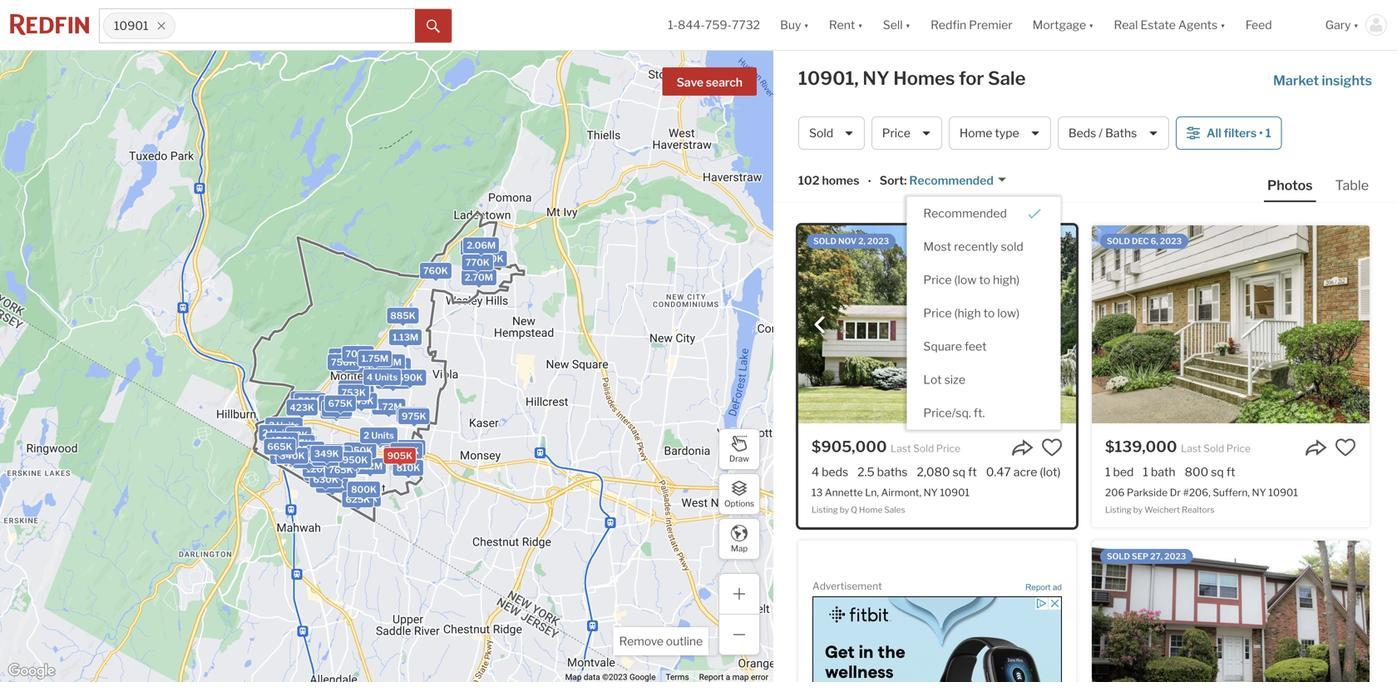 Task type: vqa. For each thing, say whether or not it's contained in the screenshot.
'|'
no



Task type: locate. For each thing, give the bounding box(es) containing it.
1 recommended button from the top
[[907, 172, 1007, 188]]

4 left beds
[[812, 465, 819, 479]]

▾ right rent
[[858, 18, 863, 32]]

sold left sep
[[1107, 551, 1130, 561]]

665k
[[267, 441, 292, 452]]

dec
[[1132, 236, 1149, 246]]

home right q
[[859, 505, 883, 515]]

1 listing from the left
[[812, 505, 838, 515]]

to left the low) at the top of page
[[984, 306, 995, 320]]

845k
[[349, 395, 374, 406]]

1 bed
[[1105, 465, 1134, 479]]

recommended
[[909, 173, 994, 187], [924, 206, 1007, 221]]

• inside 102 homes •
[[868, 174, 872, 189]]

0 horizontal spatial favorite button checkbox
[[1041, 437, 1063, 458]]

ny down 2,080
[[924, 486, 938, 498]]

0 vertical spatial 800k
[[478, 253, 504, 264]]

recommended button down home type at right top
[[907, 172, 1007, 188]]

gary ▾
[[1326, 18, 1359, 32]]

4 ▾ from the left
[[1089, 18, 1094, 32]]

dialog
[[907, 197, 1061, 430]]

1.12m
[[357, 461, 383, 472]]

1 sq from the left
[[953, 465, 966, 479]]

2023 for sold dec 6, 2023
[[1160, 236, 1182, 246]]

0 horizontal spatial 800k
[[351, 484, 377, 495]]

▾
[[804, 18, 809, 32], [858, 18, 863, 32], [905, 18, 911, 32], [1089, 18, 1094, 32], [1220, 18, 1226, 32], [1354, 18, 1359, 32]]

0 vertical spatial •
[[1259, 126, 1263, 140]]

2023
[[867, 236, 889, 246], [1160, 236, 1182, 246], [1165, 551, 1186, 561]]

2 horizontal spatial 10901
[[1269, 486, 1298, 498]]

▾ right agents
[[1220, 18, 1226, 32]]

1 horizontal spatial sq
[[1211, 465, 1224, 479]]

listing
[[812, 505, 838, 515], [1105, 505, 1132, 515]]

home left type
[[960, 126, 993, 140]]

•
[[1259, 126, 1263, 140], [868, 174, 872, 189]]

▾ right mortgage at the top
[[1089, 18, 1094, 32]]

sold left nov
[[813, 236, 837, 246]]

525k
[[274, 451, 298, 462]]

2023 for sold nov 2, 2023
[[867, 236, 889, 246]]

▾ right sell
[[905, 18, 911, 32]]

765k
[[329, 465, 353, 475]]

0 horizontal spatial last
[[891, 442, 911, 455]]

3
[[311, 448, 317, 459]]

0 vertical spatial 4
[[367, 372, 373, 383]]

all filters • 1 button
[[1176, 116, 1282, 150]]

price up sort :
[[882, 126, 911, 140]]

4 for 4 beds
[[812, 465, 819, 479]]

2 recommended button from the top
[[907, 197, 1061, 230]]

423k
[[290, 402, 314, 413]]

1 horizontal spatial favorite button checkbox
[[1335, 437, 1357, 458]]

810k
[[396, 463, 420, 473]]

0 horizontal spatial listing
[[812, 505, 838, 515]]

price left (low
[[924, 273, 952, 287]]

home inside 13 annette ln, airmont, ny 10901 listing by q home sales
[[859, 505, 883, 515]]

ny inside 206 parkside dr #206, suffern, ny 10901 listing by weichert realtors
[[1252, 486, 1267, 498]]

last up baths on the right of the page
[[891, 442, 911, 455]]

10901 inside 206 parkside dr #206, suffern, ny 10901 listing by weichert realtors
[[1269, 486, 1298, 498]]

1 vertical spatial 800k
[[351, 484, 377, 495]]

price inside button
[[924, 273, 952, 287]]

450k up 801k
[[368, 432, 393, 443]]

650k
[[347, 445, 373, 456], [394, 445, 419, 456]]

1 horizontal spatial 10901
[[940, 486, 970, 498]]

415k
[[320, 450, 343, 461]]

1 horizontal spatial ft
[[1227, 465, 1236, 479]]

price for price
[[882, 126, 911, 140]]

2 sq from the left
[[1211, 465, 1224, 479]]

recently
[[954, 240, 998, 254]]

0 horizontal spatial 450k
[[269, 435, 295, 446]]

1 ▾ from the left
[[804, 18, 809, 32]]

sq
[[953, 465, 966, 479], [1211, 465, 1224, 479]]

mortgage ▾ button
[[1033, 0, 1094, 50]]

1 horizontal spatial sold
[[913, 442, 934, 455]]

sq for $139,000
[[1211, 465, 1224, 479]]

to inside price (high to low) button
[[984, 306, 995, 320]]

0 horizontal spatial 10901
[[114, 19, 148, 33]]

3 ▾ from the left
[[905, 18, 911, 32]]

0 horizontal spatial sq
[[953, 465, 966, 479]]

10901 down 2,080 sq ft
[[940, 486, 970, 498]]

home type button
[[949, 116, 1051, 150]]

206 parkside dr #206, suffern, ny 10901 listing by weichert realtors
[[1105, 486, 1298, 515]]

None search field
[[175, 9, 415, 42]]

0 vertical spatial home
[[960, 126, 993, 140]]

ft for $905,000
[[968, 465, 977, 479]]

last sold price up 2,080
[[891, 442, 961, 455]]

650k up 1.12m
[[347, 445, 373, 456]]

1-844-759-7732
[[668, 18, 760, 32]]

favorite button image
[[1335, 437, 1357, 458]]

#206,
[[1183, 486, 1211, 498]]

750k
[[331, 357, 356, 368]]

0 vertical spatial to
[[979, 273, 991, 287]]

rent ▾ button
[[819, 0, 873, 50]]

photos
[[1268, 177, 1313, 193]]

0 vertical spatial 425k
[[287, 438, 312, 448]]

1 favorite button checkbox from the left
[[1041, 437, 1063, 458]]

sold left dec
[[1107, 236, 1130, 246]]

1 horizontal spatial listing
[[1105, 505, 1132, 515]]

0 horizontal spatial home
[[859, 505, 883, 515]]

425k down 550k
[[296, 455, 321, 466]]

sold for sold dec 6, 2023
[[1107, 236, 1130, 246]]

:
[[904, 173, 907, 187]]

2023 right 6,
[[1160, 236, 1182, 246]]

home inside button
[[960, 126, 993, 140]]

recommended button
[[907, 172, 1007, 188], [907, 197, 1061, 230]]

buy ▾ button
[[780, 0, 809, 50]]

by down parkside
[[1134, 505, 1143, 515]]

last up the 800
[[1181, 442, 1202, 455]]

sold up 102
[[809, 126, 833, 140]]

• right filters on the right of the page
[[1259, 126, 1263, 140]]

price/sq.
[[924, 406, 971, 420]]

2 last from the left
[[1181, 442, 1202, 455]]

map button
[[719, 518, 760, 560]]

recommended button up the "recently"
[[907, 197, 1061, 230]]

rent ▾
[[829, 18, 863, 32]]

1 horizontal spatial home
[[960, 126, 993, 140]]

listing inside 13 annette ln, airmont, ny 10901 listing by q home sales
[[812, 505, 838, 515]]

0 horizontal spatial ft
[[968, 465, 977, 479]]

2023 for sold sep 27, 2023
[[1165, 551, 1186, 561]]

1 for 1 bath
[[1143, 465, 1149, 479]]

2 listing from the left
[[1105, 505, 1132, 515]]

6,
[[1151, 236, 1158, 246]]

27,
[[1151, 551, 1163, 561]]

favorite button checkbox for $905,000
[[1041, 437, 1063, 458]]

1 vertical spatial to
[[984, 306, 995, 320]]

4 beds
[[812, 465, 849, 479]]

10901
[[114, 19, 148, 33], [940, 486, 970, 498], [1269, 486, 1298, 498]]

filters
[[1224, 126, 1257, 140]]

real estate agents ▾
[[1114, 18, 1226, 32]]

800k down 1.12m
[[351, 484, 377, 495]]

1 horizontal spatial ny
[[924, 486, 938, 498]]

$139,000
[[1105, 438, 1177, 456]]

sales
[[884, 505, 905, 515]]

1 horizontal spatial by
[[1134, 505, 1143, 515]]

10901 left remove 10901 icon
[[114, 19, 148, 33]]

2 horizontal spatial sold
[[1204, 442, 1225, 455]]

2 horizontal spatial ny
[[1252, 486, 1267, 498]]

2023 right 27,
[[1165, 551, 1186, 561]]

700k
[[345, 349, 371, 359], [320, 480, 345, 490]]

ny right suffern,
[[1252, 486, 1267, 498]]

listing down 13
[[812, 505, 838, 515]]

1 horizontal spatial last sold price
[[1181, 442, 1251, 455]]

1 horizontal spatial •
[[1259, 126, 1263, 140]]

349k
[[314, 449, 339, 459]]

328k
[[319, 448, 344, 459]]

610k
[[325, 403, 349, 414]]

ln,
[[865, 486, 879, 498]]

0 horizontal spatial 4
[[367, 372, 373, 383]]

photo of 206 parkside dr #206, suffern, ny 10901 image
[[1092, 225, 1370, 423]]

beds
[[1069, 126, 1096, 140]]

homes
[[894, 67, 955, 89]]

• inside "button"
[[1259, 126, 1263, 140]]

1 vertical spatial •
[[868, 174, 872, 189]]

1 horizontal spatial 800k
[[478, 253, 504, 264]]

last sold price up 800 sq ft
[[1181, 442, 1251, 455]]

type
[[995, 126, 1019, 140]]

2023 right 2,
[[867, 236, 889, 246]]

5 ▾ from the left
[[1220, 18, 1226, 32]]

800 sq ft
[[1185, 465, 1236, 479]]

0 horizontal spatial 700k
[[320, 480, 345, 490]]

6 ▾ from the left
[[1354, 18, 1359, 32]]

955k
[[345, 388, 370, 399]]

listing down 206
[[1105, 505, 1132, 515]]

sold
[[809, 126, 833, 140], [913, 442, 934, 455], [1204, 442, 1225, 455]]

1 ft from the left
[[968, 465, 977, 479]]

sold up 800 sq ft
[[1204, 442, 1225, 455]]

2 ft from the left
[[1227, 465, 1236, 479]]

annette
[[825, 486, 863, 498]]

photo of 13 annette ln, airmont, ny 10901 image
[[798, 225, 1076, 423]]

0 vertical spatial 700k
[[345, 349, 371, 359]]

price inside button
[[882, 126, 911, 140]]

0 vertical spatial recommended button
[[907, 172, 1007, 188]]

1 vertical spatial 700k
[[320, 480, 345, 490]]

recommended up most recently sold
[[924, 206, 1007, 221]]

1 last from the left
[[891, 442, 911, 455]]

1 vertical spatial home
[[859, 505, 883, 515]]

price inside button
[[924, 306, 952, 320]]

1 horizontal spatial 4
[[812, 465, 819, 479]]

ad
[[1053, 582, 1062, 592]]

lot
[[924, 373, 942, 387]]

parkside
[[1127, 486, 1168, 498]]

sold for sold nov 2, 2023
[[813, 236, 837, 246]]

1 vertical spatial recommended button
[[907, 197, 1061, 230]]

square feet button
[[907, 330, 1061, 363]]

1 vertical spatial 425k
[[296, 455, 321, 466]]

1 last sold price from the left
[[891, 442, 961, 455]]

nov
[[838, 236, 857, 246]]

2 horizontal spatial 1
[[1266, 126, 1271, 140]]

2
[[269, 420, 275, 431], [262, 428, 268, 439], [364, 430, 369, 441], [310, 448, 316, 459], [313, 452, 319, 463], [313, 457, 319, 468], [314, 458, 320, 468]]

0.47 acre (lot)
[[986, 465, 1061, 479]]

• left sort
[[868, 174, 872, 189]]

price left (high on the right top
[[924, 306, 952, 320]]

700k down 775k
[[320, 480, 345, 490]]

0 vertical spatial recommended
[[909, 173, 994, 187]]

0 horizontal spatial 475k
[[282, 443, 307, 454]]

last sold price for $905,000
[[891, 442, 961, 455]]

2 favorite button checkbox from the left
[[1335, 437, 1357, 458]]

recommended inside dialog
[[924, 206, 1007, 221]]

1-844-759-7732 link
[[668, 18, 760, 32]]

2 by from the left
[[1134, 505, 1143, 515]]

102
[[798, 173, 820, 187]]

ft for $139,000
[[1227, 465, 1236, 479]]

to for (high
[[984, 306, 995, 320]]

ad region
[[813, 596, 1062, 682]]

submit search image
[[427, 20, 440, 33]]

price (low to high)
[[924, 273, 1020, 287]]

1.13m
[[393, 332, 419, 343]]

1 for 1 bed
[[1105, 465, 1111, 479]]

0 horizontal spatial sold
[[809, 126, 833, 140]]

▾ right buy
[[804, 18, 809, 32]]

1 left bath
[[1143, 465, 1149, 479]]

to for (low
[[979, 273, 991, 287]]

2 last sold price from the left
[[1181, 442, 1251, 455]]

map region
[[0, 25, 850, 682]]

last for $139,000
[[1181, 442, 1202, 455]]

next button image
[[1046, 317, 1063, 333]]

previous button image
[[812, 317, 828, 333]]

800k down 2.06m on the left top of the page
[[478, 253, 504, 264]]

▾ right gary
[[1354, 18, 1359, 32]]

4 down 1.75m
[[367, 372, 373, 383]]

700k up 1.10m
[[345, 349, 371, 359]]

ft left 0.47
[[968, 465, 977, 479]]

to right (low
[[979, 273, 991, 287]]

1 horizontal spatial 475k
[[324, 449, 348, 460]]

4
[[367, 372, 373, 383], [812, 465, 819, 479]]

ny right 10901,
[[863, 67, 890, 89]]

rent ▾ button
[[829, 0, 863, 50]]

650k up 810k
[[394, 445, 419, 456]]

• for 102 homes •
[[868, 174, 872, 189]]

450k up 525k
[[269, 435, 295, 446]]

425k up 340k
[[287, 438, 312, 448]]

206
[[1105, 486, 1125, 498]]

favorite button checkbox for $139,000
[[1335, 437, 1357, 458]]

1 vertical spatial 4
[[812, 465, 819, 479]]

0 horizontal spatial 1
[[1105, 465, 1111, 479]]

sq right the 800
[[1211, 465, 1224, 479]]

10901 right suffern,
[[1269, 486, 1298, 498]]

2 ▾ from the left
[[858, 18, 863, 32]]

to inside price (low to high) button
[[979, 273, 991, 287]]

remove outline
[[619, 634, 703, 648]]

remove
[[619, 634, 664, 648]]

0 horizontal spatial 650k
[[347, 445, 373, 456]]

675k
[[328, 398, 353, 409], [328, 398, 353, 409]]

1 right filters on the right of the page
[[1266, 126, 1271, 140]]

recommended for first recommended button from the bottom
[[924, 206, 1007, 221]]

4 inside map region
[[367, 372, 373, 383]]

1 left bed
[[1105, 465, 1111, 479]]

1 vertical spatial recommended
[[924, 206, 1007, 221]]

0 horizontal spatial last sold price
[[891, 442, 961, 455]]

sold for $905,000
[[913, 442, 934, 455]]

dr
[[1170, 486, 1181, 498]]

sq right 2,080
[[953, 465, 966, 479]]

beds / baths button
[[1058, 116, 1169, 150]]

last sold price
[[891, 442, 961, 455], [1181, 442, 1251, 455]]

1 by from the left
[[840, 505, 849, 515]]

favorite button checkbox
[[1041, 437, 1063, 458], [1335, 437, 1357, 458]]

sold up 2,080
[[913, 442, 934, 455]]

by left q
[[840, 505, 849, 515]]

0 horizontal spatial by
[[840, 505, 849, 515]]

recommended right :
[[909, 173, 994, 187]]

1 horizontal spatial 1
[[1143, 465, 1149, 479]]

1 horizontal spatial last
[[1181, 442, 1202, 455]]

ft up suffern,
[[1227, 465, 1236, 479]]

most
[[924, 240, 952, 254]]

0 horizontal spatial •
[[868, 174, 872, 189]]

gary
[[1326, 18, 1351, 32]]

price/sq. ft. button
[[907, 396, 1061, 430]]



Task type: describe. For each thing, give the bounding box(es) containing it.
670k
[[397, 442, 422, 453]]

4 for 4 units
[[367, 372, 373, 383]]

595k
[[298, 396, 323, 406]]

most recently sold
[[924, 240, 1024, 254]]

520k
[[285, 434, 310, 445]]

800
[[1185, 465, 1209, 479]]

2.5 baths
[[858, 465, 908, 479]]

sell ▾
[[883, 18, 911, 32]]

sold dec 6, 2023
[[1107, 236, 1182, 246]]

(high
[[954, 306, 981, 320]]

by inside 13 annette ln, airmont, ny 10901 listing by q home sales
[[840, 505, 849, 515]]

baths
[[877, 465, 908, 479]]

1.75m
[[362, 353, 389, 364]]

buy ▾ button
[[770, 0, 819, 50]]

mortgage ▾ button
[[1023, 0, 1104, 50]]

999k
[[400, 410, 425, 420]]

market
[[1273, 72, 1319, 89]]

760k
[[423, 265, 448, 276]]

home type
[[960, 126, 1019, 140]]

▾ for gary ▾
[[1354, 18, 1359, 32]]

320k
[[309, 464, 334, 475]]

10901,
[[798, 67, 859, 89]]

844-
[[678, 18, 705, 32]]

remove 10901 image
[[156, 21, 166, 31]]

275k
[[310, 459, 334, 470]]

high)
[[993, 273, 1020, 287]]

139k
[[308, 467, 331, 478]]

▾ for buy ▾
[[804, 18, 809, 32]]

sold for $139,000
[[1204, 442, 1225, 455]]

1 horizontal spatial 650k
[[394, 445, 419, 456]]

by inside 206 parkside dr #206, suffern, ny 10901 listing by weichert realtors
[[1134, 505, 1143, 515]]

1.10m
[[339, 360, 365, 371]]

793k
[[464, 242, 488, 253]]

baths
[[1105, 126, 1137, 140]]

real estate agents ▾ link
[[1114, 0, 1226, 50]]

ft.
[[974, 406, 985, 420]]

2.70m
[[465, 272, 493, 283]]

save
[[677, 75, 704, 89]]

905k
[[387, 450, 413, 461]]

1 horizontal spatial 700k
[[345, 349, 371, 359]]

price for price (high to low)
[[924, 306, 952, 320]]

120k
[[306, 464, 330, 474]]

most recently sold button
[[907, 230, 1061, 263]]

mortgage
[[1033, 18, 1086, 32]]

acre
[[1014, 465, 1038, 479]]

10901, ny homes for sale
[[798, 67, 1026, 89]]

sold for sold sep 27, 2023
[[1107, 551, 1130, 561]]

2.06m
[[467, 240, 496, 251]]

advertisement
[[813, 580, 882, 592]]

• for all filters • 1
[[1259, 126, 1263, 140]]

7732
[[732, 18, 760, 32]]

▾ for rent ▾
[[858, 18, 863, 32]]

report ad button
[[1026, 582, 1062, 595]]

13 annette ln, airmont, ny 10901 listing by q home sales
[[812, 486, 970, 515]]

lot size button
[[907, 363, 1061, 396]]

listing inside 206 parkside dr #206, suffern, ny 10901 listing by weichert realtors
[[1105, 505, 1132, 515]]

recommended for first recommended button from the top
[[909, 173, 994, 187]]

550k
[[296, 444, 321, 455]]

real estate agents ▾ button
[[1104, 0, 1236, 50]]

beds / baths
[[1069, 126, 1137, 140]]

google image
[[4, 660, 59, 682]]

price button
[[871, 116, 942, 150]]

ny inside 13 annette ln, airmont, ny 10901 listing by q home sales
[[924, 486, 938, 498]]

1.54m
[[379, 376, 407, 386]]

price for price (low to high)
[[924, 273, 952, 287]]

356k
[[318, 458, 343, 469]]

options button
[[719, 473, 760, 515]]

715k
[[282, 441, 305, 452]]

options
[[724, 498, 754, 508]]

price (low to high) button
[[907, 263, 1061, 297]]

10901 inside 13 annette ln, airmont, ny 10901 listing by q home sales
[[940, 486, 970, 498]]

table
[[1335, 177, 1369, 193]]

last sold price for $139,000
[[1181, 442, 1251, 455]]

sold nov 2, 2023
[[813, 236, 889, 246]]

1 horizontal spatial 450k
[[368, 432, 393, 443]]

rent
[[829, 18, 855, 32]]

▾ for mortgage ▾
[[1089, 18, 1094, 32]]

real
[[1114, 18, 1138, 32]]

625k
[[346, 494, 370, 505]]

redfin premier
[[931, 18, 1013, 32]]

130k
[[324, 458, 348, 469]]

/
[[1099, 126, 1103, 140]]

favorite button image
[[1041, 437, 1063, 458]]

feed
[[1246, 18, 1272, 32]]

buy
[[780, 18, 801, 32]]

last for $905,000
[[891, 442, 911, 455]]

sq for $905,000
[[953, 465, 966, 479]]

523k
[[324, 406, 349, 416]]

bath
[[1151, 465, 1176, 479]]

sold
[[1001, 240, 1024, 254]]

mortgage ▾
[[1033, 18, 1094, 32]]

airmont,
[[881, 486, 922, 498]]

0 horizontal spatial ny
[[863, 67, 890, 89]]

price up 800 sq ft
[[1227, 442, 1251, 455]]

photo of 148 doxbury ln, suffern, ny 10901 image
[[1092, 541, 1370, 682]]

search
[[706, 75, 743, 89]]

770k
[[466, 257, 490, 268]]

sold inside button
[[809, 126, 833, 140]]

price (high to low)
[[924, 306, 1020, 320]]

sell ▾ button
[[873, 0, 921, 50]]

102 homes •
[[798, 173, 872, 189]]

580k
[[336, 449, 361, 460]]

245k
[[308, 464, 333, 475]]

1 bath
[[1143, 465, 1176, 479]]

835k
[[382, 361, 407, 372]]

dialog containing recommended
[[907, 197, 1061, 430]]

draw
[[729, 454, 749, 463]]

price up 2,080 sq ft
[[936, 442, 961, 455]]

square
[[924, 339, 962, 354]]

1 inside "button"
[[1266, 126, 1271, 140]]

▾ for sell ▾
[[905, 18, 911, 32]]

975k
[[402, 411, 426, 422]]

430k
[[382, 360, 408, 371]]

563k
[[294, 394, 319, 405]]



